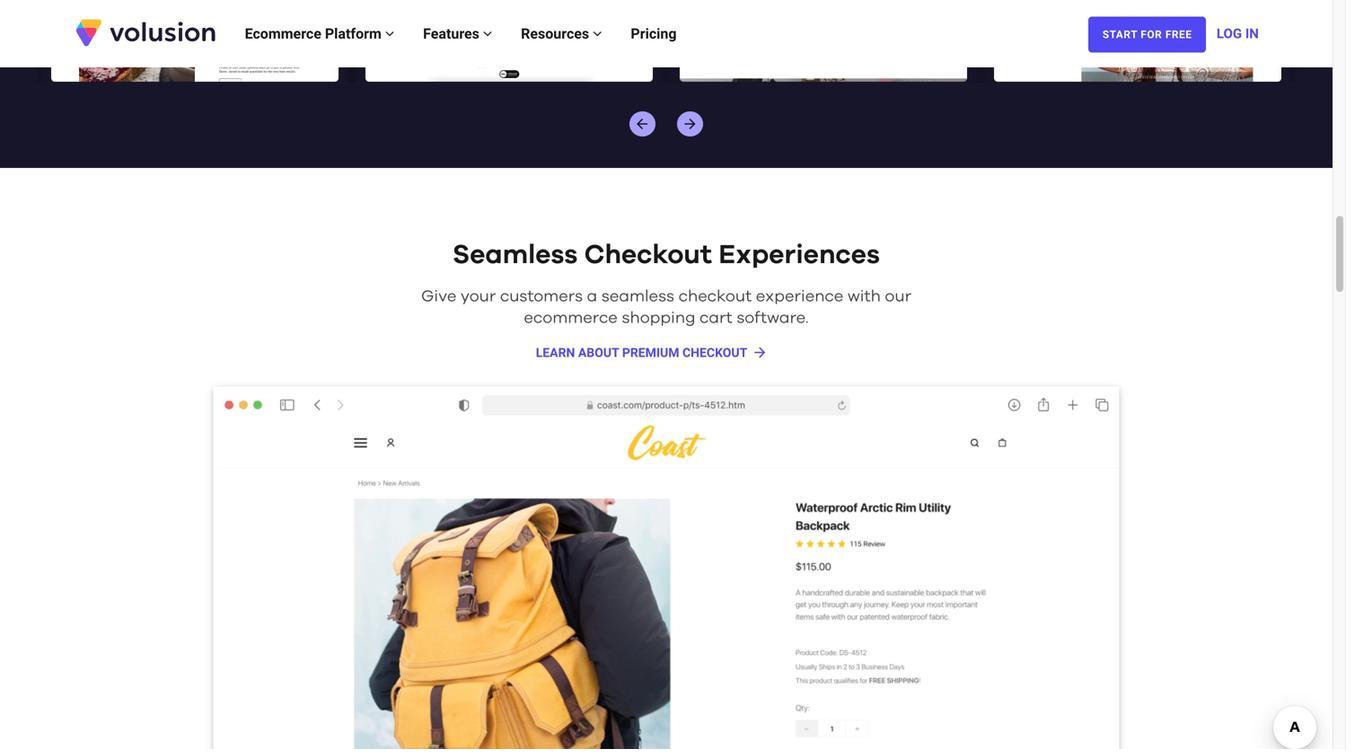 Task type: describe. For each thing, give the bounding box(es) containing it.
ecommerce
[[245, 25, 321, 42]]

seamless
[[602, 288, 675, 305]]

log in link
[[1217, 7, 1259, 61]]

your
[[461, 288, 496, 305]]

pricing
[[631, 25, 677, 42]]

customers
[[500, 288, 583, 305]]

angle down image for resources
[[593, 27, 602, 41]]

about
[[578, 345, 619, 360]]

for
[[1141, 28, 1163, 41]]

seamless checkout experiences
[[453, 242, 880, 269]]

features link
[[409, 7, 507, 61]]

features
[[423, 25, 483, 42]]

give
[[421, 288, 457, 305]]

software.
[[737, 310, 809, 326]]

ecommerce
[[524, 310, 618, 326]]

1 horizontal spatial arrow_forward
[[752, 344, 768, 361]]

0 vertical spatial arrow_forward
[[682, 116, 698, 132]]

premium
[[622, 345, 680, 360]]

learn
[[536, 345, 575, 360]]

log in
[[1217, 26, 1259, 41]]

platform
[[325, 25, 382, 42]]

a
[[587, 288, 598, 305]]

cart
[[700, 310, 733, 326]]

start
[[1103, 28, 1138, 41]]

dwell theme image
[[667, 0, 981, 83]]

angle down image for features
[[483, 27, 492, 41]]

volusion logo image
[[74, 17, 218, 48]]

experience
[[756, 288, 844, 305]]

video element
[[213, 387, 1120, 749]]

learn about premium checkout arrow_forward
[[536, 344, 768, 361]]

checkout
[[679, 288, 752, 305]]



Task type: vqa. For each thing, say whether or not it's contained in the screenshot.
With responsive themes and a comprehensive site builder, you can create a unique store without code in just a few minutes. on the left bottom
no



Task type: locate. For each thing, give the bounding box(es) containing it.
angle down image left resources
[[483, 27, 492, 41]]

ecommerce platform link
[[231, 7, 409, 61]]

craft theme image
[[352, 0, 667, 83]]

pricing link
[[617, 7, 691, 61]]

1 vertical spatial arrow_forward
[[752, 344, 768, 361]]

free
[[1166, 28, 1193, 41]]

log
[[1217, 26, 1243, 41]]

checkout
[[683, 345, 748, 360]]

seamless
[[453, 242, 578, 269]]

resources link
[[507, 7, 617, 61]]

in
[[1246, 26, 1259, 41]]

our
[[885, 288, 912, 305]]

give your customers a seamless checkout experience with our ecommerce shopping cart software.
[[421, 288, 912, 326]]

1 horizontal spatial angle down image
[[593, 27, 602, 41]]

phoenix theme image
[[981, 0, 1295, 83]]

angle down image
[[385, 27, 395, 41]]

checkout
[[584, 242, 712, 269]]

angle down image inside "features" link
[[483, 27, 492, 41]]

start for free
[[1103, 28, 1193, 41]]

experiences
[[719, 242, 880, 269]]

ecommerce platform
[[245, 25, 385, 42]]

1 angle down image from the left
[[483, 27, 492, 41]]

arrow_forward
[[682, 116, 698, 132], [752, 344, 768, 361]]

0 horizontal spatial arrow_forward
[[682, 116, 698, 132]]

0 horizontal spatial angle down image
[[483, 27, 492, 41]]

angle down image
[[483, 27, 492, 41], [593, 27, 602, 41]]

artisan theme image
[[38, 0, 352, 83]]

with
[[848, 288, 881, 305]]

shopping
[[622, 310, 696, 326]]

2 angle down image from the left
[[593, 27, 602, 41]]

resources
[[521, 25, 593, 42]]

start for free link
[[1089, 17, 1207, 53]]

angle down image left pricing link on the top of the page
[[593, 27, 602, 41]]

angle down image inside resources link
[[593, 27, 602, 41]]



